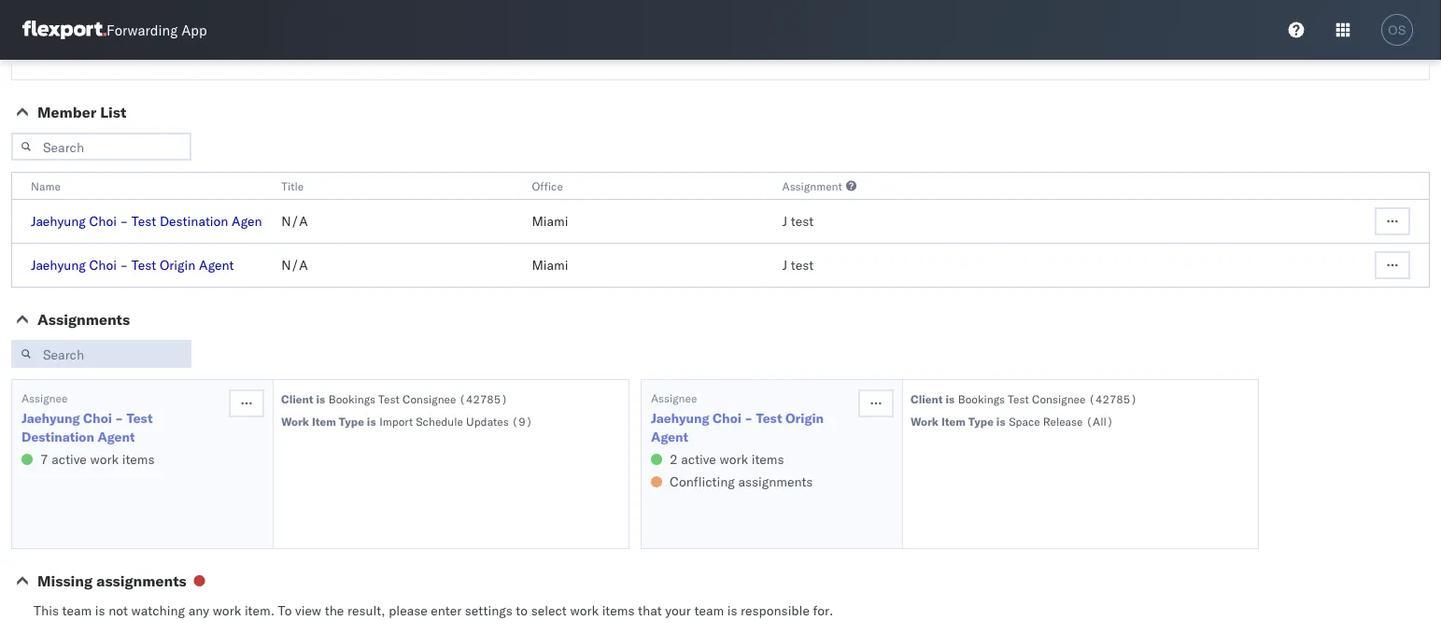 Task type: describe. For each thing, give the bounding box(es) containing it.
assignee for jaehyung choi - test origin agent
[[651, 391, 697, 405]]

client for jaehyung choi - test origin agent
[[911, 392, 943, 406]]

item.
[[245, 603, 275, 619]]

test inside assignee jaehyung choi - test origin agent
[[756, 410, 782, 427]]

n/a for jaehyung choi - test origin agent
[[281, 257, 308, 273]]

2 active work items
[[670, 451, 784, 468]]

jaehyung choi - test origin agent
[[31, 257, 234, 273]]

7
[[40, 451, 48, 468]]

name
[[31, 179, 61, 193]]

work for jaehyung choi - test destination agent
[[281, 414, 309, 428]]

forwarding app link
[[22, 21, 207, 39]]

schedule
[[416, 414, 463, 428]]

consignee for jaehyung choi - test origin agent
[[1032, 392, 1086, 406]]

test down jaehyung choi - test destination agent
[[132, 257, 156, 273]]

Search text field
[[11, 340, 192, 368]]

the
[[325, 603, 344, 619]]

missing
[[37, 572, 93, 591]]

1 horizontal spatial items
[[602, 603, 635, 619]]

responsible
[[741, 603, 810, 619]]

j test for jaehyung choi - test destination agent
[[783, 213, 814, 229]]

test up jaehyung choi - test origin agent
[[132, 213, 156, 229]]

test up the space
[[1008, 392, 1029, 406]]

item for jaehyung choi - test origin agent
[[942, 414, 966, 428]]

Search text field
[[11, 133, 192, 161]]

for.
[[813, 603, 834, 619]]

list
[[100, 103, 127, 121]]

to
[[516, 603, 528, 619]]

agent inside assignee jaehyung choi - test destination agent
[[98, 429, 135, 445]]

app
[[181, 21, 207, 39]]

client is bookings test consignee (42785) for jaehyung choi - test destination agent
[[281, 392, 508, 406]]

assignment
[[783, 179, 842, 193]]

items for 7 active work items
[[122, 451, 155, 468]]

please
[[389, 603, 428, 619]]

jaehyung inside assignee jaehyung choi - test destination agent
[[21, 410, 80, 427]]

your
[[666, 603, 691, 619]]

0 vertical spatial jaehyung choi - test destination agent link
[[31, 213, 267, 229]]

7 active work items
[[40, 451, 155, 468]]

origin inside assignee jaehyung choi - test origin agent
[[786, 410, 824, 427]]

os
[[1389, 23, 1407, 37]]

active for 2
[[681, 451, 717, 468]]

forwarding app
[[107, 21, 207, 39]]

enter
[[431, 603, 462, 619]]

j for jaehyung choi - test origin agent
[[783, 257, 788, 273]]

jaehyung up assignments
[[31, 257, 86, 273]]

1 horizontal spatial jaehyung choi - test origin agent link
[[651, 409, 857, 447]]

office
[[532, 179, 563, 193]]

1 vertical spatial jaehyung choi - test destination agent link
[[21, 409, 227, 447]]

settings
[[465, 603, 513, 619]]

flexport. image
[[22, 21, 107, 39]]

jaehyung inside assignee jaehyung choi - test origin agent
[[651, 410, 710, 427]]

type for jaehyung choi - test origin agent
[[969, 414, 994, 428]]

assignee jaehyung choi - test destination agent
[[21, 391, 153, 445]]

work right any
[[213, 603, 241, 619]]

space
[[1009, 414, 1041, 428]]

0 horizontal spatial jaehyung choi - test origin agent link
[[31, 257, 234, 273]]

- up jaehyung choi - test origin agent
[[120, 213, 128, 229]]

items for 2 active work items
[[752, 451, 784, 468]]

agent inside assignee jaehyung choi - test origin agent
[[651, 429, 689, 445]]

(42785) for jaehyung choi - test destination agent
[[459, 392, 508, 406]]



Task type: locate. For each thing, give the bounding box(es) containing it.
- down jaehyung choi - test destination agent
[[120, 257, 128, 273]]

1 item from the left
[[312, 414, 336, 428]]

client for jaehyung choi - test destination agent
[[281, 392, 313, 406]]

jaehyung down the name
[[31, 213, 86, 229]]

miami
[[532, 213, 568, 229], [532, 257, 568, 273]]

destination
[[160, 213, 228, 229], [21, 429, 94, 445]]

jaehyung choi - test destination agent link up 7 active work items
[[21, 409, 227, 447]]

0 horizontal spatial assignments
[[96, 572, 187, 591]]

2 j from the top
[[783, 257, 788, 273]]

test inside assignee jaehyung choi - test destination agent
[[127, 410, 153, 427]]

team
[[62, 603, 92, 619], [695, 603, 724, 619]]

type
[[339, 414, 364, 428], [969, 414, 994, 428]]

miami for jaehyung choi - test destination agent
[[532, 213, 568, 229]]

work item type is left the space
[[911, 414, 1006, 428]]

1 horizontal spatial assignments
[[739, 474, 813, 490]]

1 consignee from the left
[[403, 392, 456, 406]]

assignee up the '7'
[[21, 391, 68, 405]]

1 horizontal spatial type
[[969, 414, 994, 428]]

1 vertical spatial j test
[[783, 257, 814, 273]]

0 horizontal spatial client
[[281, 392, 313, 406]]

1 active from the left
[[52, 451, 87, 468]]

0 horizontal spatial consignee
[[403, 392, 456, 406]]

2 test from the top
[[791, 257, 814, 273]]

1 client is bookings test consignee (42785) from the left
[[281, 392, 508, 406]]

j for jaehyung choi - test destination agent
[[783, 213, 788, 229]]

client is bookings test consignee (42785) up import
[[281, 392, 508, 406]]

0 vertical spatial j test
[[783, 213, 814, 229]]

1 team from the left
[[62, 603, 92, 619]]

(42785)
[[459, 392, 508, 406], [1089, 392, 1138, 406]]

assignee for jaehyung choi - test destination agent
[[21, 391, 68, 405]]

1 test from the top
[[791, 213, 814, 229]]

0 vertical spatial destination
[[160, 213, 228, 229]]

1 vertical spatial j
[[783, 257, 788, 273]]

work right 'select'
[[570, 603, 599, 619]]

assignee
[[21, 391, 68, 405], [651, 391, 697, 405]]

test
[[132, 213, 156, 229], [132, 257, 156, 273], [379, 392, 400, 406], [1008, 392, 1029, 406], [127, 410, 153, 427], [756, 410, 782, 427]]

conflicting
[[670, 474, 735, 490]]

1 client from the left
[[281, 392, 313, 406]]

1 horizontal spatial (42785)
[[1089, 392, 1138, 406]]

0 horizontal spatial active
[[52, 451, 87, 468]]

view
[[295, 603, 321, 619]]

jaehyung choi - test origin agent link down jaehyung choi - test destination agent
[[31, 257, 234, 273]]

1 horizontal spatial assignee
[[651, 391, 697, 405]]

assignee up 2
[[651, 391, 697, 405]]

this team is not watching any work item. to view the result, please enter settings to select work items that your team is responsible for.
[[34, 603, 834, 619]]

jaehyung up the '7'
[[21, 410, 80, 427]]

1 horizontal spatial client
[[911, 392, 943, 406]]

client
[[281, 392, 313, 406], [911, 392, 943, 406]]

choi inside assignee jaehyung choi - test origin agent
[[713, 410, 742, 427]]

0 horizontal spatial destination
[[21, 429, 94, 445]]

space release (all)
[[1009, 414, 1114, 428]]

(42785) up "updates"
[[459, 392, 508, 406]]

assignments up watching
[[96, 572, 187, 591]]

os button
[[1376, 8, 1419, 51]]

type left import
[[339, 414, 364, 428]]

test
[[791, 213, 814, 229], [791, 257, 814, 273]]

1 horizontal spatial active
[[681, 451, 717, 468]]

2 item from the left
[[942, 414, 966, 428]]

choi up 7 active work items
[[83, 410, 112, 427]]

result,
[[348, 603, 385, 619]]

j
[[783, 213, 788, 229], [783, 257, 788, 273]]

j test for jaehyung choi - test origin agent
[[783, 257, 814, 273]]

missing assignments
[[37, 572, 187, 591]]

client is bookings test consignee (42785) up the space
[[911, 392, 1138, 406]]

1 horizontal spatial bookings
[[958, 392, 1005, 406]]

1 horizontal spatial work
[[911, 414, 939, 428]]

work item type is for jaehyung choi - test destination agent
[[281, 414, 376, 428]]

assignee jaehyung choi - test origin agent
[[651, 391, 824, 445]]

0 horizontal spatial item
[[312, 414, 336, 428]]

select
[[531, 603, 567, 619]]

destination inside assignee jaehyung choi - test destination agent
[[21, 429, 94, 445]]

1 miami from the top
[[532, 213, 568, 229]]

1 horizontal spatial consignee
[[1032, 392, 1086, 406]]

2 team from the left
[[695, 603, 724, 619]]

import schedule updates (9)
[[379, 414, 533, 428]]

active up conflicting
[[681, 451, 717, 468]]

not
[[109, 603, 128, 619]]

1 j from the top
[[783, 213, 788, 229]]

to
[[278, 603, 292, 619]]

items
[[122, 451, 155, 468], [752, 451, 784, 468], [602, 603, 635, 619]]

consignee for jaehyung choi - test destination agent
[[403, 392, 456, 406]]

1 vertical spatial destination
[[21, 429, 94, 445]]

test up import
[[379, 392, 400, 406]]

2 consignee from the left
[[1032, 392, 1086, 406]]

choi up assignments
[[89, 257, 117, 273]]

choi up "2 active work items"
[[713, 410, 742, 427]]

2 client is bookings test consignee (42785) from the left
[[911, 392, 1138, 406]]

conflicting assignments
[[670, 474, 813, 490]]

work item type is for jaehyung choi - test origin agent
[[911, 414, 1006, 428]]

work
[[90, 451, 119, 468], [720, 451, 748, 468], [213, 603, 241, 619], [570, 603, 599, 619]]

team right your
[[695, 603, 724, 619]]

work up conflicting assignments
[[720, 451, 748, 468]]

1 vertical spatial jaehyung choi - test origin agent link
[[651, 409, 857, 447]]

1 horizontal spatial item
[[942, 414, 966, 428]]

n/a for jaehyung choi - test destination agent
[[281, 213, 308, 229]]

assignments for conflicting assignments
[[739, 474, 813, 490]]

2 active from the left
[[681, 451, 717, 468]]

2 miami from the top
[[532, 257, 568, 273]]

(42785) for jaehyung choi - test origin agent
[[1089, 392, 1138, 406]]

client is bookings test consignee (42785) for jaehyung choi - test origin agent
[[911, 392, 1138, 406]]

origin down jaehyung choi - test destination agent
[[160, 257, 196, 273]]

1 horizontal spatial work item type is
[[911, 414, 1006, 428]]

- up 7 active work items
[[115, 410, 123, 427]]

active
[[52, 451, 87, 468], [681, 451, 717, 468]]

1 vertical spatial test
[[791, 257, 814, 273]]

0 horizontal spatial client is bookings test consignee (42785)
[[281, 392, 508, 406]]

1 vertical spatial origin
[[786, 410, 824, 427]]

items down assignee jaehyung choi - test destination agent
[[122, 451, 155, 468]]

assignments for missing assignments
[[96, 572, 187, 591]]

0 horizontal spatial (42785)
[[459, 392, 508, 406]]

that
[[638, 603, 662, 619]]

-
[[120, 213, 128, 229], [120, 257, 128, 273], [115, 410, 123, 427], [745, 410, 753, 427]]

item left import
[[312, 414, 336, 428]]

forwarding
[[107, 21, 178, 39]]

release
[[1043, 414, 1083, 428]]

consignee up schedule
[[403, 392, 456, 406]]

choi up jaehyung choi - test origin agent
[[89, 213, 117, 229]]

client is bookings test consignee (42785)
[[281, 392, 508, 406], [911, 392, 1138, 406]]

assignments
[[37, 310, 130, 329]]

destination up the '7'
[[21, 429, 94, 445]]

2 (42785) from the left
[[1089, 392, 1138, 406]]

any
[[188, 603, 209, 619]]

consignee up space release (all)
[[1032, 392, 1086, 406]]

0 vertical spatial miami
[[532, 213, 568, 229]]

jaehyung choi - test destination agent link up jaehyung choi - test origin agent
[[31, 213, 267, 229]]

0 vertical spatial test
[[791, 213, 814, 229]]

- up "2 active work items"
[[745, 410, 753, 427]]

test up 7 active work items
[[127, 410, 153, 427]]

1 vertical spatial n/a
[[281, 257, 308, 273]]

assignee inside assignee jaehyung choi - test origin agent
[[651, 391, 697, 405]]

bookings
[[329, 392, 376, 406], [958, 392, 1005, 406]]

0 horizontal spatial assignee
[[21, 391, 68, 405]]

active for 7
[[52, 451, 87, 468]]

assignments down "2 active work items"
[[739, 474, 813, 490]]

choi
[[89, 213, 117, 229], [89, 257, 117, 273], [83, 410, 112, 427], [713, 410, 742, 427]]

test up "2 active work items"
[[756, 410, 782, 427]]

1 horizontal spatial team
[[695, 603, 724, 619]]

title
[[281, 179, 304, 193]]

0 vertical spatial origin
[[160, 257, 196, 273]]

jaehyung choi - test destination agent
[[31, 213, 267, 229]]

member
[[37, 103, 97, 121]]

type for jaehyung choi - test destination agent
[[339, 414, 364, 428]]

jaehyung up 2
[[651, 410, 710, 427]]

(all)
[[1086, 414, 1114, 428]]

assignee inside assignee jaehyung choi - test destination agent
[[21, 391, 68, 405]]

0 vertical spatial j
[[783, 213, 788, 229]]

team right this
[[62, 603, 92, 619]]

test for jaehyung choi - test destination agent
[[791, 213, 814, 229]]

type left the space
[[969, 414, 994, 428]]

origin up conflicting assignments
[[786, 410, 824, 427]]

- inside assignee jaehyung choi - test destination agent
[[115, 410, 123, 427]]

0 vertical spatial n/a
[[281, 213, 308, 229]]

assignments
[[739, 474, 813, 490], [96, 572, 187, 591]]

updates
[[466, 414, 509, 428]]

2 type from the left
[[969, 414, 994, 428]]

active right the '7'
[[52, 451, 87, 468]]

jaehyung choi - test origin agent link up "2 active work items"
[[651, 409, 857, 447]]

1 n/a from the top
[[281, 213, 308, 229]]

2 horizontal spatial items
[[752, 451, 784, 468]]

0 vertical spatial jaehyung choi - test origin agent link
[[31, 257, 234, 273]]

2 assignee from the left
[[651, 391, 697, 405]]

1 vertical spatial assignments
[[96, 572, 187, 591]]

2 client from the left
[[911, 392, 943, 406]]

jaehyung
[[31, 213, 86, 229], [31, 257, 86, 273], [21, 410, 80, 427], [651, 410, 710, 427]]

import
[[379, 414, 413, 428]]

destination up jaehyung choi - test origin agent
[[160, 213, 228, 229]]

0 horizontal spatial team
[[62, 603, 92, 619]]

work for jaehyung choi - test origin agent
[[911, 414, 939, 428]]

is
[[316, 392, 325, 406], [946, 392, 955, 406], [367, 414, 376, 428], [997, 414, 1006, 428], [95, 603, 105, 619], [728, 603, 738, 619]]

item left the space
[[942, 414, 966, 428]]

item
[[312, 414, 336, 428], [942, 414, 966, 428]]

bookings for jaehyung choi - test destination agent
[[329, 392, 376, 406]]

work
[[281, 414, 309, 428], [911, 414, 939, 428]]

1 vertical spatial miami
[[532, 257, 568, 273]]

0 horizontal spatial origin
[[160, 257, 196, 273]]

2 work item type is from the left
[[911, 414, 1006, 428]]

1 horizontal spatial origin
[[786, 410, 824, 427]]

1 j test from the top
[[783, 213, 814, 229]]

1 (42785) from the left
[[459, 392, 508, 406]]

2 work from the left
[[911, 414, 939, 428]]

n/a
[[281, 213, 308, 229], [281, 257, 308, 273]]

1 work from the left
[[281, 414, 309, 428]]

test for jaehyung choi - test origin agent
[[791, 257, 814, 273]]

work down assignee jaehyung choi - test destination agent
[[90, 451, 119, 468]]

0 horizontal spatial type
[[339, 414, 364, 428]]

0 horizontal spatial work
[[281, 414, 309, 428]]

0 horizontal spatial items
[[122, 451, 155, 468]]

bookings for jaehyung choi - test origin agent
[[958, 392, 1005, 406]]

2 j test from the top
[[783, 257, 814, 273]]

(9)
[[512, 414, 533, 428]]

1 assignee from the left
[[21, 391, 68, 405]]

1 work item type is from the left
[[281, 414, 376, 428]]

j test
[[783, 213, 814, 229], [783, 257, 814, 273]]

miami for jaehyung choi - test origin agent
[[532, 257, 568, 273]]

choi inside assignee jaehyung choi - test destination agent
[[83, 410, 112, 427]]

0 horizontal spatial work item type is
[[281, 414, 376, 428]]

item for jaehyung choi - test destination agent
[[312, 414, 336, 428]]

- inside assignee jaehyung choi - test origin agent
[[745, 410, 753, 427]]

origin
[[160, 257, 196, 273], [786, 410, 824, 427]]

this
[[34, 603, 59, 619]]

jaehyung choi - test destination agent link
[[31, 213, 267, 229], [21, 409, 227, 447]]

1 type from the left
[[339, 414, 364, 428]]

jaehyung choi - test origin agent link
[[31, 257, 234, 273], [651, 409, 857, 447]]

2 n/a from the top
[[281, 257, 308, 273]]

work item type is
[[281, 414, 376, 428], [911, 414, 1006, 428]]

consignee
[[403, 392, 456, 406], [1032, 392, 1086, 406]]

(42785) up (all)
[[1089, 392, 1138, 406]]

2 bookings from the left
[[958, 392, 1005, 406]]

2
[[670, 451, 678, 468]]

items left that
[[602, 603, 635, 619]]

0 vertical spatial assignments
[[739, 474, 813, 490]]

work item type is left import
[[281, 414, 376, 428]]

1 horizontal spatial destination
[[160, 213, 228, 229]]

agent
[[232, 213, 267, 229], [199, 257, 234, 273], [98, 429, 135, 445], [651, 429, 689, 445]]

1 horizontal spatial client is bookings test consignee (42785)
[[911, 392, 1138, 406]]

items up conflicting assignments
[[752, 451, 784, 468]]

1 bookings from the left
[[329, 392, 376, 406]]

0 horizontal spatial bookings
[[329, 392, 376, 406]]

watching
[[131, 603, 185, 619]]

member list
[[37, 103, 127, 121]]



Task type: vqa. For each thing, say whether or not it's contained in the screenshot.
'Messages'
no



